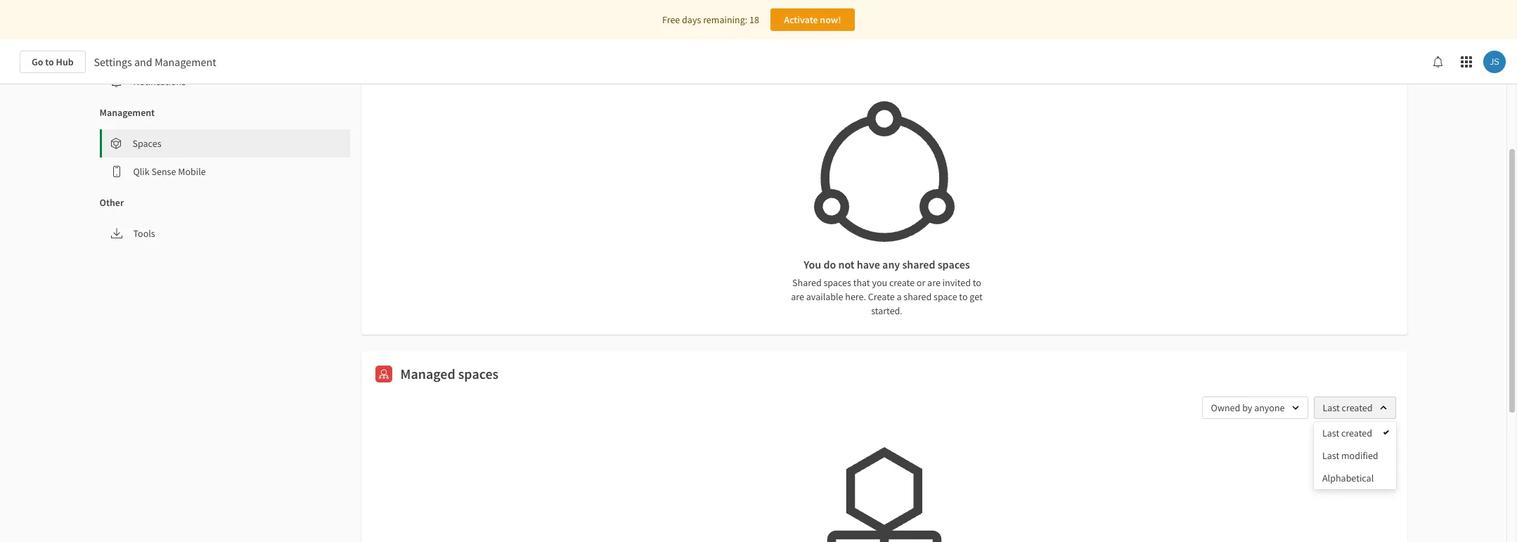 Task type: describe. For each thing, give the bounding box(es) containing it.
free
[[663, 13, 680, 26]]

qlik
[[133, 165, 150, 178]]

any
[[883, 257, 901, 272]]

1 vertical spatial to
[[973, 276, 982, 289]]

alphabetical
[[1323, 472, 1375, 485]]

not
[[839, 257, 855, 272]]

created for last created field
[[1342, 402, 1373, 414]]

qlik sense mobile link
[[100, 158, 350, 186]]

managed spaces main content
[[0, 0, 1518, 542]]

qlik sense mobile
[[133, 165, 206, 178]]

1 vertical spatial shared
[[904, 290, 932, 303]]

you do not have any shared spaces shared spaces that you create or are invited to are available here. create a shared space to get started.
[[792, 257, 983, 317]]

free days remaining: 18
[[663, 13, 760, 26]]

activate
[[784, 13, 818, 26]]

a
[[897, 290, 902, 303]]

0 vertical spatial are
[[928, 276, 941, 289]]

have
[[857, 257, 881, 272]]

spaces
[[133, 137, 161, 150]]

go to hub
[[32, 56, 74, 68]]

spaces link
[[102, 129, 350, 158]]

tools link
[[100, 219, 350, 248]]

tools
[[133, 227, 155, 240]]

managed spaces
[[401, 365, 499, 383]]

18
[[750, 13, 760, 26]]

last modified
[[1323, 449, 1379, 462]]

0 vertical spatial shared
[[903, 257, 936, 272]]

last for last created element
[[1323, 427, 1340, 440]]

started.
[[872, 305, 903, 317]]

created for list box containing last created
[[1342, 427, 1373, 440]]

1 vertical spatial spaces
[[824, 276, 852, 289]]

or
[[917, 276, 926, 289]]

activate now! link
[[771, 8, 855, 31]]

days
[[682, 13, 702, 26]]

settings
[[94, 55, 132, 69]]

hub
[[56, 56, 74, 68]]

mobile
[[178, 165, 206, 178]]

go
[[32, 56, 43, 68]]

activate now!
[[784, 13, 842, 26]]

now!
[[820, 13, 842, 26]]



Task type: vqa. For each thing, say whether or not it's contained in the screenshot.
the Managed
yes



Task type: locate. For each thing, give the bounding box(es) containing it.
last created up last created element
[[1323, 402, 1373, 414]]

sense
[[152, 165, 176, 178]]

1 horizontal spatial are
[[928, 276, 941, 289]]

and
[[134, 55, 152, 69]]

space
[[934, 290, 958, 303]]

modified
[[1342, 449, 1379, 462]]

created up last created element
[[1342, 402, 1373, 414]]

2 vertical spatial spaces
[[458, 365, 499, 383]]

0 vertical spatial last created
[[1323, 402, 1373, 414]]

go to hub link
[[20, 51, 85, 73]]

create
[[869, 290, 895, 303]]

to up get
[[973, 276, 982, 289]]

1 vertical spatial last
[[1323, 427, 1340, 440]]

are right or
[[928, 276, 941, 289]]

are down shared
[[792, 290, 805, 303]]

1 last from the top
[[1323, 402, 1340, 414]]

2 horizontal spatial to
[[973, 276, 982, 289]]

0 vertical spatial created
[[1342, 402, 1373, 414]]

created up modified
[[1342, 427, 1373, 440]]

spaces
[[938, 257, 970, 272], [824, 276, 852, 289], [458, 365, 499, 383]]

last for "last modified" element
[[1323, 449, 1340, 462]]

2 vertical spatial to
[[960, 290, 968, 303]]

list box inside "managed spaces" main content
[[1315, 422, 1397, 490]]

spaces right managed
[[458, 365, 499, 383]]

spaces up the available
[[824, 276, 852, 289]]

1 horizontal spatial spaces
[[824, 276, 852, 289]]

3 last from the top
[[1323, 449, 1340, 462]]

last up last created element
[[1323, 402, 1340, 414]]

0 vertical spatial to
[[45, 56, 54, 68]]

0 horizontal spatial spaces
[[458, 365, 499, 383]]

management
[[155, 55, 216, 69], [100, 106, 155, 119]]

are
[[928, 276, 941, 289], [792, 290, 805, 303]]

other
[[100, 196, 124, 209]]

created inside field
[[1342, 402, 1373, 414]]

Last created field
[[1314, 397, 1397, 419]]

settings and management
[[94, 55, 216, 69]]

last down last created element
[[1323, 449, 1340, 462]]

shared
[[793, 276, 822, 289]]

1 vertical spatial are
[[792, 290, 805, 303]]

last created element
[[1323, 427, 1373, 440]]

0 horizontal spatial to
[[45, 56, 54, 68]]

0 vertical spatial spaces
[[938, 257, 970, 272]]

alphabetical element
[[1323, 472, 1375, 485]]

managed
[[401, 365, 456, 383]]

you
[[872, 276, 888, 289]]

you
[[804, 257, 822, 272]]

that
[[854, 276, 871, 289]]

created inside list box
[[1342, 427, 1373, 440]]

management up notifications
[[155, 55, 216, 69]]

get
[[970, 290, 983, 303]]

shared down or
[[904, 290, 932, 303]]

last inside last created field
[[1323, 402, 1340, 414]]

list box containing last created
[[1315, 422, 1397, 490]]

0 horizontal spatial are
[[792, 290, 805, 303]]

do
[[824, 257, 836, 272]]

last created up "last modified" element
[[1323, 427, 1373, 440]]

management inside "managed spaces" main content
[[100, 106, 155, 119]]

1 vertical spatial created
[[1342, 427, 1373, 440]]

invited
[[943, 276, 971, 289]]

notifications
[[133, 75, 186, 88]]

1 vertical spatial management
[[100, 106, 155, 119]]

last created
[[1323, 402, 1373, 414], [1323, 427, 1373, 440]]

1 last created from the top
[[1323, 402, 1373, 414]]

create
[[890, 276, 915, 289]]

2 horizontal spatial spaces
[[938, 257, 970, 272]]

2 last created from the top
[[1323, 427, 1373, 440]]

last modified element
[[1323, 449, 1379, 462]]

2 vertical spatial last
[[1323, 449, 1340, 462]]

to left get
[[960, 290, 968, 303]]

to
[[45, 56, 54, 68], [973, 276, 982, 289], [960, 290, 968, 303]]

to right go
[[45, 56, 54, 68]]

available
[[807, 290, 844, 303]]

to inside 'go to hub' link
[[45, 56, 54, 68]]

management up spaces
[[100, 106, 155, 119]]

0 vertical spatial management
[[155, 55, 216, 69]]

shared
[[903, 257, 936, 272], [904, 290, 932, 303]]

shared up or
[[903, 257, 936, 272]]

here.
[[846, 290, 867, 303]]

spaces up invited
[[938, 257, 970, 272]]

1 vertical spatial last created
[[1323, 427, 1373, 440]]

1 horizontal spatial to
[[960, 290, 968, 303]]

last up "last modified" element
[[1323, 427, 1340, 440]]

notifications link
[[100, 68, 350, 96]]

created
[[1342, 402, 1373, 414], [1342, 427, 1373, 440]]

last created inside last created field
[[1323, 402, 1373, 414]]

last
[[1323, 402, 1340, 414], [1323, 427, 1340, 440], [1323, 449, 1340, 462]]

0 vertical spatial last
[[1323, 402, 1340, 414]]

2 last from the top
[[1323, 427, 1340, 440]]

list box
[[1315, 422, 1397, 490]]

remaining:
[[703, 13, 748, 26]]



